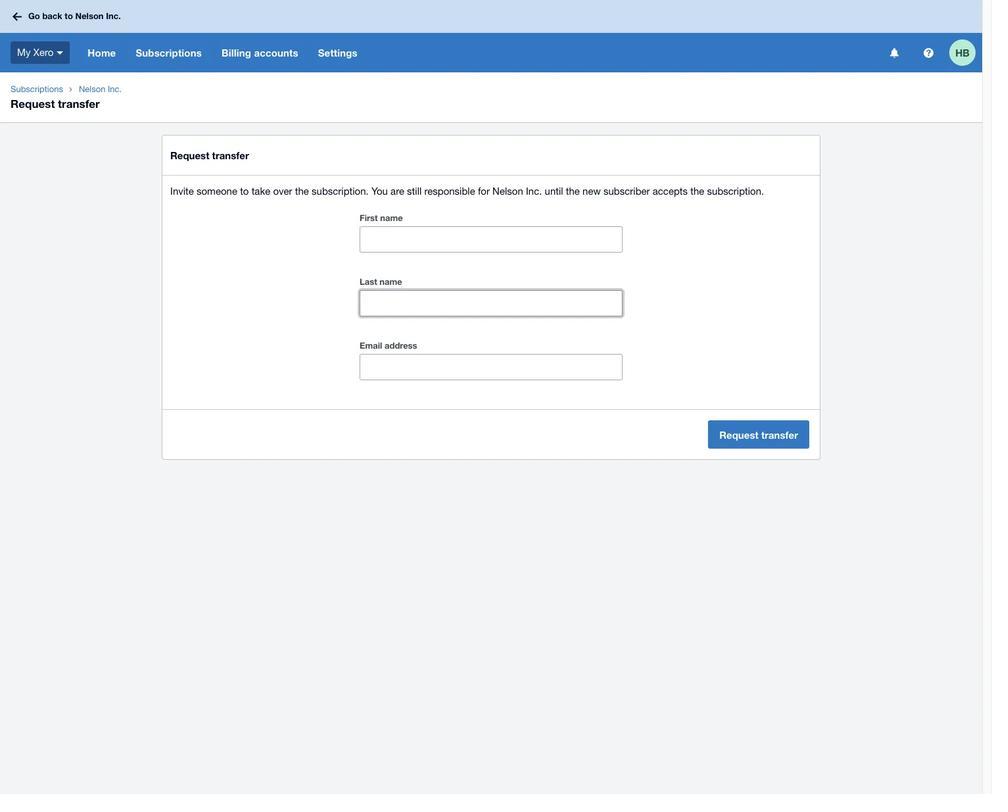 Task type: describe. For each thing, give the bounding box(es) containing it.
2 the from the left
[[566, 186, 580, 197]]

3 the from the left
[[691, 186, 705, 197]]

settings
[[318, 47, 358, 59]]

2 vertical spatial nelson
[[493, 186, 524, 197]]

to for someone
[[240, 186, 249, 197]]

svg image inside the my xero popup button
[[57, 51, 63, 54]]

nelson inside go back to nelson inc. link
[[75, 11, 104, 21]]

1 horizontal spatial request
[[170, 149, 210, 161]]

svg image inside go back to nelson inc. link
[[13, 12, 22, 21]]

my xero
[[17, 47, 53, 58]]

First name field
[[361, 227, 622, 252]]

still
[[407, 186, 422, 197]]

back
[[42, 11, 62, 21]]

nelson inside nelson inc. link
[[79, 84, 106, 94]]

1 the from the left
[[295, 186, 309, 197]]

hb
[[956, 46, 970, 58]]

1 horizontal spatial transfer
[[212, 149, 249, 161]]

home
[[88, 47, 116, 59]]

hb button
[[950, 33, 983, 72]]

request transfer inside button
[[720, 429, 799, 441]]

for
[[478, 186, 490, 197]]

xero
[[33, 47, 53, 58]]

go back to nelson inc.
[[28, 11, 121, 21]]

responsible
[[425, 186, 476, 197]]

to for back
[[65, 11, 73, 21]]

1 vertical spatial inc.
[[108, 84, 122, 94]]

0 vertical spatial inc.
[[106, 11, 121, 21]]

Email address field
[[361, 355, 622, 380]]

last
[[360, 276, 378, 287]]

go
[[28, 11, 40, 21]]

go back to nelson inc. link
[[8, 5, 129, 28]]

request transfer button
[[709, 420, 810, 449]]

first
[[360, 213, 378, 223]]

transfer inside button
[[762, 429, 799, 441]]

0 horizontal spatial request
[[11, 97, 55, 111]]

Last name field
[[361, 291, 622, 316]]

new
[[583, 186, 601, 197]]

take
[[252, 186, 271, 197]]

subscriptions for subscriptions link to the left
[[11, 84, 63, 94]]

1 svg image from the left
[[891, 48, 899, 58]]



Task type: locate. For each thing, give the bounding box(es) containing it.
subscriptions
[[136, 47, 202, 59], [11, 84, 63, 94]]

nelson down the home
[[79, 84, 106, 94]]

1 vertical spatial to
[[240, 186, 249, 197]]

subscription. right accepts
[[708, 186, 765, 197]]

accounts
[[254, 47, 299, 59]]

inc.
[[106, 11, 121, 21], [108, 84, 122, 94], [526, 186, 542, 197]]

1 horizontal spatial svg image
[[924, 48, 934, 58]]

my xero button
[[0, 33, 78, 72]]

1 subscription. from the left
[[312, 186, 369, 197]]

0 horizontal spatial svg image
[[891, 48, 899, 58]]

0 horizontal spatial subscriptions
[[11, 84, 63, 94]]

svg image
[[891, 48, 899, 58], [924, 48, 934, 58]]

name for first name
[[381, 213, 403, 223]]

2 vertical spatial transfer
[[762, 429, 799, 441]]

last name
[[360, 276, 403, 287]]

subscriptions inside banner
[[136, 47, 202, 59]]

address
[[385, 340, 418, 351]]

subscriptions link
[[126, 33, 212, 72], [5, 83, 68, 96]]

1 vertical spatial svg image
[[57, 51, 63, 54]]

are
[[391, 186, 405, 197]]

name right first at the top of the page
[[381, 213, 403, 223]]

email address
[[360, 340, 418, 351]]

my
[[17, 47, 31, 58]]

inc. down the home
[[108, 84, 122, 94]]

2 horizontal spatial the
[[691, 186, 705, 197]]

0 vertical spatial subscriptions
[[136, 47, 202, 59]]

2 horizontal spatial request transfer
[[720, 429, 799, 441]]

1 vertical spatial subscriptions link
[[5, 83, 68, 96]]

name for last name
[[380, 276, 403, 287]]

billing accounts
[[222, 47, 299, 59]]

transfer
[[58, 97, 100, 111], [212, 149, 249, 161], [762, 429, 799, 441]]

2 vertical spatial request transfer
[[720, 429, 799, 441]]

inc. up the home
[[106, 11, 121, 21]]

2 horizontal spatial transfer
[[762, 429, 799, 441]]

0 vertical spatial to
[[65, 11, 73, 21]]

1 horizontal spatial subscription.
[[708, 186, 765, 197]]

subscription. up first at the top of the page
[[312, 186, 369, 197]]

request
[[11, 97, 55, 111], [170, 149, 210, 161], [720, 429, 759, 441]]

1 horizontal spatial to
[[240, 186, 249, 197]]

navigation inside banner
[[78, 33, 882, 72]]

subscriber
[[604, 186, 651, 197]]

email
[[360, 340, 383, 351]]

0 vertical spatial transfer
[[58, 97, 100, 111]]

to right back
[[65, 11, 73, 21]]

2 svg image from the left
[[924, 48, 934, 58]]

name right last
[[380, 276, 403, 287]]

invite someone to take over the subscription. you are still responsible for nelson inc. until the new subscriber accepts the subscription.
[[170, 186, 765, 197]]

2 subscription. from the left
[[708, 186, 765, 197]]

0 vertical spatial nelson
[[75, 11, 104, 21]]

2 horizontal spatial request
[[720, 429, 759, 441]]

banner containing hb
[[0, 0, 983, 72]]

nelson
[[75, 11, 104, 21], [79, 84, 106, 94], [493, 186, 524, 197]]

to
[[65, 11, 73, 21], [240, 186, 249, 197]]

navigation containing home
[[78, 33, 882, 72]]

svg image
[[13, 12, 22, 21], [57, 51, 63, 54]]

1 vertical spatial nelson
[[79, 84, 106, 94]]

settings button
[[308, 33, 368, 72]]

nelson inc.
[[79, 84, 122, 94]]

over
[[273, 186, 293, 197]]

nelson right back
[[75, 11, 104, 21]]

1 vertical spatial request
[[170, 149, 210, 161]]

billing
[[222, 47, 251, 59]]

subscription.
[[312, 186, 369, 197], [708, 186, 765, 197]]

svg image left go
[[13, 12, 22, 21]]

to left take
[[240, 186, 249, 197]]

0 horizontal spatial subscription.
[[312, 186, 369, 197]]

inc. left until
[[526, 186, 542, 197]]

home link
[[78, 33, 126, 72]]

2 vertical spatial inc.
[[526, 186, 542, 197]]

nelson right for
[[493, 186, 524, 197]]

0 horizontal spatial request transfer
[[11, 97, 100, 111]]

1 horizontal spatial subscriptions link
[[126, 33, 212, 72]]

0 vertical spatial request
[[11, 97, 55, 111]]

someone
[[197, 186, 238, 197]]

2 vertical spatial request
[[720, 429, 759, 441]]

billing accounts link
[[212, 33, 308, 72]]

you
[[372, 186, 388, 197]]

0 vertical spatial name
[[381, 213, 403, 223]]

request transfer
[[11, 97, 100, 111], [170, 149, 249, 161], [720, 429, 799, 441]]

request inside button
[[720, 429, 759, 441]]

accepts
[[653, 186, 688, 197]]

navigation
[[78, 33, 882, 72]]

0 horizontal spatial to
[[65, 11, 73, 21]]

the right over
[[295, 186, 309, 197]]

the right accepts
[[691, 186, 705, 197]]

first name
[[360, 213, 403, 223]]

the left new
[[566, 186, 580, 197]]

1 vertical spatial name
[[380, 276, 403, 287]]

banner
[[0, 0, 983, 72]]

svg image right xero
[[57, 51, 63, 54]]

1 vertical spatial subscriptions
[[11, 84, 63, 94]]

the
[[295, 186, 309, 197], [566, 186, 580, 197], [691, 186, 705, 197]]

invite
[[170, 186, 194, 197]]

until
[[545, 186, 564, 197]]

0 vertical spatial svg image
[[13, 12, 22, 21]]

0 vertical spatial request transfer
[[11, 97, 100, 111]]

0 horizontal spatial the
[[295, 186, 309, 197]]

to inside banner
[[65, 11, 73, 21]]

1 horizontal spatial subscriptions
[[136, 47, 202, 59]]

1 horizontal spatial request transfer
[[170, 149, 249, 161]]

1 vertical spatial request transfer
[[170, 149, 249, 161]]

0 horizontal spatial svg image
[[13, 12, 22, 21]]

0 horizontal spatial transfer
[[58, 97, 100, 111]]

0 vertical spatial subscriptions link
[[126, 33, 212, 72]]

1 horizontal spatial svg image
[[57, 51, 63, 54]]

nelson inc. link
[[74, 83, 127, 96]]

name
[[381, 213, 403, 223], [380, 276, 403, 287]]

0 horizontal spatial subscriptions link
[[5, 83, 68, 96]]

1 vertical spatial transfer
[[212, 149, 249, 161]]

subscriptions for topmost subscriptions link
[[136, 47, 202, 59]]

1 horizontal spatial the
[[566, 186, 580, 197]]



Task type: vqa. For each thing, say whether or not it's contained in the screenshot.
Inc to the right
no



